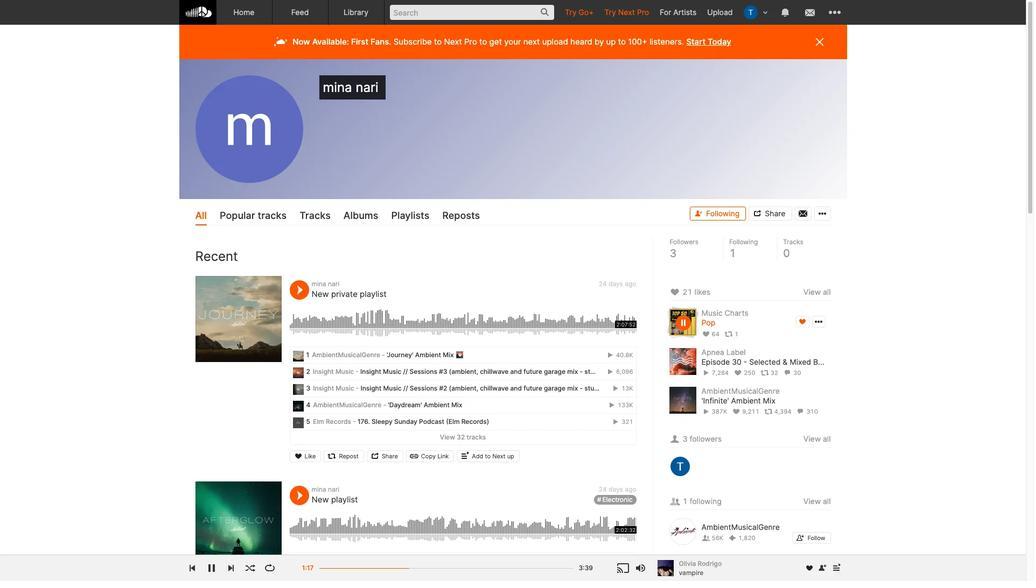 Task type: locate. For each thing, give the bounding box(es) containing it.
mina inside mina nari new private playlist
[[312, 280, 326, 288]]

32 down episode 30 - selected & mixed by kyrro link
[[771, 369, 778, 377]]

tracks link
[[300, 207, 331, 226]]

next right add
[[492, 453, 506, 461]]

1 ambientmusicalgenre         - 'journey' ambient mix 🌄
[[306, 351, 464, 359]]

2 new from the top
[[312, 495, 329, 505]]

ambientmusicalgenre for 1 ambientmusicalgenre         - 'journey' ambient mix 🌄
[[312, 351, 380, 359]]

1 vertical spatial 30
[[793, 369, 801, 377]]

to inside button
[[485, 453, 491, 461]]

0 vertical spatial up
[[606, 37, 616, 47]]

ambient up 9,211 link
[[731, 396, 761, 406]]

//
[[403, 368, 408, 376], [403, 384, 408, 392]]

3 view all from the top
[[803, 497, 831, 506]]

following for following 1
[[729, 238, 758, 246]]

1 mina nari link from the top
[[312, 280, 339, 288]]

2 vertical spatial mina
[[312, 486, 326, 494]]

following
[[690, 497, 722, 506]]

1 (ambient, from the top
[[449, 368, 478, 376]]

view all for 21 likes
[[803, 288, 831, 297]]

and up 3 insight music         - insight music // sessions #2 (ambient, chillwave and future garage mix - study music) 13k
[[510, 368, 522, 376]]

pro
[[637, 8, 649, 17], [464, 37, 477, 47]]

1 vertical spatial //
[[403, 384, 408, 392]]

vampire element
[[657, 561, 674, 577]]

view up 'follow' button
[[803, 497, 821, 506]]

tara schultz's avatar element down user image
[[669, 456, 691, 478]]

mina nari link for playlist
[[312, 486, 339, 494]]

'daydream'
[[388, 401, 422, 409]]

chillwave up 3 insight music         - insight music // sessions #2 (ambient, chillwave and future garage mix - study music) 13k
[[480, 368, 509, 376]]

up inside button
[[507, 453, 514, 461]]

days for 24 days ago
[[609, 280, 623, 288]]

view down 310
[[803, 435, 821, 444]]

1 vertical spatial mina nari link
[[312, 486, 339, 494]]

ambient​musical​genre link
[[702, 523, 788, 533]]

1 horizontal spatial 3
[[670, 247, 677, 260]]

2 mina nari link from the top
[[312, 486, 339, 494]]

ago for 24 days ago
[[625, 280, 636, 288]]

0 horizontal spatial 30
[[732, 357, 742, 367]]

nari for mina nari new  playlist
[[328, 486, 339, 494]]

1 vertical spatial and
[[510, 384, 522, 392]]

ago left 'like' icon
[[625, 280, 636, 288]]

study left 6,096
[[585, 368, 602, 376]]

2 // from the top
[[403, 384, 408, 392]]

1 up label
[[735, 330, 738, 338]]

2
[[306, 368, 310, 376]]

1 vertical spatial ago
[[625, 486, 636, 494]]

2 vertical spatial next
[[492, 453, 506, 461]]

chillwave for #3
[[480, 368, 509, 376]]

1 future from the top
[[524, 368, 542, 376]]

future
[[524, 368, 542, 376], [524, 384, 542, 392]]

music) down 40.8k
[[604, 368, 624, 376]]

0 vertical spatial playlist
[[360, 289, 387, 299]]

0 vertical spatial share
[[765, 209, 786, 218]]

music)
[[604, 368, 624, 376], [604, 384, 624, 392]]

2 future from the top
[[524, 384, 542, 392]]

1 vertical spatial 3
[[306, 384, 310, 392]]

new left private
[[312, 289, 329, 299]]

1 vertical spatial all
[[823, 435, 831, 444]]

like
[[305, 453, 316, 461]]

40.8k
[[614, 351, 633, 359]]

2 mix from the top
[[567, 384, 578, 392]]

study for insight music // sessions #2 (ambient, chillwave and future garage mix - study music)
[[585, 384, 602, 392]]

up right add
[[507, 453, 514, 461]]

start today link
[[686, 37, 731, 47]]

1 vertical spatial up
[[507, 453, 514, 461]]

0 vertical spatial study
[[585, 368, 602, 376]]

get
[[489, 37, 502, 47]]

1 vertical spatial tracks
[[467, 433, 486, 441]]

and down 2 insight music         - insight music // sessions #3 (ambient, chillwave and future garage mix - study music)
[[510, 384, 522, 392]]

1 vertical spatial garage
[[544, 384, 566, 392]]

view all down 310
[[803, 435, 831, 444]]

2 vertical spatial all
[[823, 497, 831, 506]]

0 horizontal spatial try
[[565, 8, 577, 17]]

insight music // sessions #3 (ambient, chillwave and future garage mix - study music) element
[[293, 368, 303, 379]]

'daydream' ambient mix element
[[293, 401, 303, 412]]

1
[[729, 247, 736, 260], [735, 330, 738, 338], [306, 351, 309, 359], [683, 497, 688, 506], [306, 557, 309, 565]]

1 horizontal spatial playlist
[[360, 289, 387, 299]]

176. sleepy sunday podcast (elm records) element
[[293, 418, 303, 429]]

0 vertical spatial music)
[[604, 368, 624, 376]]

2 horizontal spatial next
[[618, 8, 635, 17]]

days inside the 24 days ago electronic
[[609, 486, 623, 494]]

1 vertical spatial study
[[585, 384, 602, 392]]

0 vertical spatial track stats element
[[702, 367, 831, 379]]

1 right 'journey' ambient mix 🌄 element
[[306, 351, 309, 359]]

1 horizontal spatial next
[[492, 453, 506, 461]]

mina up the new private playlist link on the left of the page
[[312, 280, 326, 288]]

'infinite' ambient mix element
[[669, 387, 696, 414]]

1 vertical spatial 24
[[599, 486, 607, 494]]

2 study from the top
[[585, 384, 602, 392]]

share button down sleepy
[[367, 451, 403, 463]]

mix up (elm
[[451, 401, 462, 409]]

music) down 6,096
[[604, 384, 624, 392]]

reposts link
[[442, 207, 480, 226]]

following down following button
[[729, 238, 758, 246]]

0 vertical spatial garage
[[544, 368, 566, 376]]

ambientmusicalgenre up records
[[313, 401, 381, 409]]

insight music // sessions #2 (ambient, chillwave and future garage mix - study music) element
[[293, 385, 303, 395]]

(ambient, down 2 insight music         - insight music // sessions #3 (ambient, chillwave and future garage mix - study music)
[[449, 384, 478, 392]]

1 chillwave from the top
[[480, 368, 509, 376]]

music down the 1 ambientmusicalgenre         - 'journey' ambient mix 🌄
[[383, 368, 401, 376]]

try go+ link
[[560, 0, 599, 24]]

pop element
[[669, 309, 696, 336]]

2 (ambient, from the top
[[449, 384, 478, 392]]

home
[[233, 8, 254, 17]]

playlist inside mina nari new  playlist
[[331, 495, 358, 505]]

tracks up 0
[[783, 238, 803, 246]]

0 vertical spatial ago
[[625, 280, 636, 288]]

0 horizontal spatial up
[[507, 453, 514, 461]]

0 vertical spatial days
[[609, 280, 623, 288]]

mix up "4,394" link
[[763, 396, 776, 406]]

0 vertical spatial mina
[[323, 80, 352, 95]]

1 vertical spatial pro
[[464, 37, 477, 47]]

1 garage from the top
[[544, 368, 566, 376]]

0 vertical spatial all
[[823, 288, 831, 297]]

mix inside ambientmusicalgenre 'infinite' ambient mix
[[763, 396, 776, 406]]

1 track stats element from the top
[[702, 367, 831, 379]]

and for #2
[[510, 384, 522, 392]]

0 horizontal spatial share
[[382, 453, 398, 461]]

1 vertical spatial view all
[[803, 435, 831, 444]]

1 vertical spatial new
[[312, 495, 329, 505]]

progress bar
[[319, 563, 573, 581]]

0 vertical spatial tracks
[[258, 210, 287, 221]]

up right by
[[606, 37, 616, 47]]

track stats element for mix
[[702, 406, 831, 418]]

0 horizontal spatial pro
[[464, 37, 477, 47]]

tracks down the records)
[[467, 433, 486, 441]]

1 vertical spatial music)
[[604, 384, 624, 392]]

nari up private
[[328, 280, 339, 288]]

0 vertical spatial view all
[[803, 288, 831, 297]]

1 horizontal spatial share
[[765, 209, 786, 218]]

ambientmusicalgenre for 4 ambientmusicalgenre         - 'daydream' ambient mix
[[313, 401, 381, 409]]

tracks
[[258, 210, 287, 221], [467, 433, 486, 441]]

321
[[620, 418, 633, 426]]

2 and from the top
[[510, 384, 522, 392]]

mina nari link up new  playlist link
[[312, 486, 339, 494]]

ambientmusicalgenre
[[312, 351, 380, 359], [702, 387, 780, 396], [313, 401, 381, 409], [312, 557, 380, 565]]

music up 4 ambientmusicalgenre         - 'daydream' ambient mix
[[383, 384, 402, 392]]

music charts pop
[[702, 309, 749, 328]]

1 vertical spatial chillwave
[[480, 384, 509, 392]]

2 garage from the top
[[544, 384, 566, 392]]

24 for 24 days ago
[[599, 280, 607, 288]]

2 ago from the top
[[625, 486, 636, 494]]

up
[[606, 37, 616, 47], [507, 453, 514, 461]]

0 vertical spatial share button
[[749, 207, 792, 221]]

1 right 'afterglow' ambient mix element
[[306, 557, 309, 565]]

(ambient,
[[449, 368, 478, 376], [449, 384, 478, 392]]

0 vertical spatial sessions
[[410, 368, 437, 376]]

study left 13k
[[585, 384, 602, 392]]

to left get on the left
[[479, 37, 487, 47]]

// for #2
[[403, 384, 408, 392]]

1 horizontal spatial up
[[606, 37, 616, 47]]

try right go+
[[604, 8, 616, 17]]

apnea label link
[[702, 348, 746, 357]]

view all up follow
[[803, 497, 831, 506]]

3 right insight music // sessions #2 (ambient, chillwave and future garage mix - study music) element
[[306, 384, 310, 392]]

pro left get on the left
[[464, 37, 477, 47]]

3 for 3 insight music         - insight music // sessions #2 (ambient, chillwave and future garage mix - study music) 13k
[[306, 384, 310, 392]]

0 vertical spatial 24
[[599, 280, 607, 288]]

mina nari link up private
[[312, 280, 339, 288]]

future for #2
[[524, 384, 542, 392]]

2 music) from the top
[[604, 384, 624, 392]]

1 horizontal spatial 32
[[771, 369, 778, 377]]

1 for 1 ambientmusicalgenre         - 'journey' ambient mix 🌄
[[306, 351, 309, 359]]

None search field
[[384, 0, 560, 24]]

1 vertical spatial playlist
[[331, 495, 358, 505]]

next
[[618, 8, 635, 17], [444, 37, 462, 47], [492, 453, 506, 461]]

1 right following image
[[683, 497, 688, 506]]

1 and from the top
[[510, 368, 522, 376]]

new inside mina nari new  playlist
[[312, 495, 329, 505]]

1 vertical spatial 32
[[457, 433, 465, 441]]

ambient up the #3
[[415, 351, 441, 359]]

1 new from the top
[[312, 289, 329, 299]]

mina up new  playlist link
[[312, 486, 326, 494]]

30 down label
[[732, 357, 742, 367]]

tara schultz's avatar element right upload
[[744, 5, 758, 19]]

1 study from the top
[[585, 368, 602, 376]]

// down 'journey'
[[403, 368, 408, 376]]

mobile
[[681, 565, 705, 574]]

ambient inside ambientmusicalgenre 'infinite' ambient mix
[[731, 396, 761, 406]]

private
[[331, 289, 358, 299]]

(ambient, for #3
[[449, 368, 478, 376]]

5
[[306, 418, 310, 426]]

4 ambientmusicalgenre         - 'daydream' ambient mix
[[306, 401, 462, 409]]

next up image
[[830, 562, 843, 575]]

followers
[[690, 435, 722, 444]]

following up following 1
[[706, 209, 740, 218]]

chillwave
[[480, 368, 509, 376], [480, 384, 509, 392]]

0 vertical spatial 30
[[732, 357, 742, 367]]

to right add
[[485, 453, 491, 461]]

2 track stats element from the top
[[702, 406, 831, 418]]

2 view all from the top
[[803, 435, 831, 444]]

(ambient, for #2
[[449, 384, 478, 392]]

0 vertical spatial and
[[510, 368, 522, 376]]

2 vertical spatial view all
[[803, 497, 831, 506]]

track stats element containing 7,284
[[702, 367, 831, 379]]

24 for 24 days ago electronic
[[599, 486, 607, 494]]

ambientmusicalgenre right 'journey' ambient mix 🌄 element
[[312, 351, 380, 359]]

track stats element containing 387k
[[702, 406, 831, 418]]

0 vertical spatial mina nari link
[[312, 280, 339, 288]]

1 down following button
[[729, 247, 736, 260]]

s n u g x nuver - nightfall element
[[293, 574, 303, 582]]

1 ambientmusicalgenre         -
[[306, 557, 387, 565]]

1 vertical spatial sessions
[[410, 384, 437, 392]]

following inside button
[[706, 209, 740, 218]]

2 chillwave from the top
[[480, 384, 509, 392]]

24 inside the 24 days ago electronic
[[599, 486, 607, 494]]

ambient up 'podcast'
[[424, 401, 450, 409]]

share for leftmost share popup button
[[382, 453, 398, 461]]

3 down followers
[[670, 247, 677, 260]]

likes
[[695, 288, 710, 297]]

playlist right private
[[360, 289, 387, 299]]

new inside mina nari new private playlist
[[312, 289, 329, 299]]

to
[[434, 37, 442, 47], [479, 37, 487, 47], [618, 37, 626, 47], [485, 453, 491, 461]]

mina nari link for private
[[312, 280, 339, 288]]

share button up tracks 0
[[749, 207, 792, 221]]

32 down (elm
[[457, 433, 465, 441]]

to right subscribe
[[434, 37, 442, 47]]

0 vertical spatial pro
[[637, 8, 649, 17]]

1 horizontal spatial try
[[604, 8, 616, 17]]

2 vertical spatial nari
[[328, 486, 339, 494]]

5 elm records         - 176. sleepy sunday podcast (elm records)
[[306, 418, 489, 426]]

sessions left the #3
[[410, 368, 437, 376]]

0 vertical spatial tracks
[[300, 210, 331, 221]]

2 try from the left
[[604, 8, 616, 17]]

first
[[351, 37, 368, 47]]

ambientmusicalgenre right 'afterglow' ambient mix element
[[312, 557, 380, 565]]

view 32 tracks
[[440, 433, 486, 441]]

playlists link
[[391, 207, 429, 226]]

0 vertical spatial 3
[[670, 247, 677, 260]]

records
[[326, 418, 351, 426]]

1 vertical spatial following
[[729, 238, 758, 246]]

vampire link
[[679, 568, 704, 578]]

user image
[[669, 433, 681, 446]]

1 // from the top
[[403, 368, 408, 376]]

3 insight music         - insight music // sessions #2 (ambient, chillwave and future garage mix - study music) 13k
[[306, 384, 633, 392]]

1 horizontal spatial 30
[[793, 369, 801, 377]]

1 vertical spatial mina
[[312, 280, 326, 288]]

0 vertical spatial tara schultz's avatar element
[[744, 5, 758, 19]]

1 24 from the top
[[599, 280, 607, 288]]

view all down tracks 0
[[803, 288, 831, 297]]

2 horizontal spatial 3
[[683, 435, 688, 444]]

view for 3 followers
[[803, 435, 821, 444]]

all for 3 followers
[[823, 435, 831, 444]]

30 inside apnea label episode 30 - selected & mixed by kyrro
[[732, 357, 742, 367]]

mix for insight music // sessions #2 (ambient, chillwave and future garage mix - study music)
[[567, 384, 578, 392]]

playlist down repost popup button
[[331, 495, 358, 505]]

3:39
[[579, 564, 593, 573]]

music
[[702, 309, 723, 318], [336, 368, 354, 376], [383, 368, 401, 376], [336, 384, 354, 392], [383, 384, 402, 392]]

pro left for
[[637, 8, 649, 17]]

0 horizontal spatial next
[[444, 37, 462, 47]]

tracks for tracks 0
[[783, 238, 803, 246]]

tara schultz's avatar element
[[744, 5, 758, 19], [669, 456, 691, 478]]

try left go+
[[565, 8, 577, 17]]

- inside apnea label episode 30 - selected & mixed by kyrro
[[744, 357, 747, 367]]

1 vertical spatial nari
[[328, 280, 339, 288]]

share up tracks 0
[[765, 209, 786, 218]]

1 horizontal spatial tracks
[[783, 238, 803, 246]]

sunday
[[394, 418, 417, 426]]

1 vertical spatial tracks
[[783, 238, 803, 246]]

3
[[670, 247, 677, 260], [306, 384, 310, 392], [683, 435, 688, 444]]

sessions left #2
[[410, 384, 437, 392]]

view for 1 following
[[803, 497, 821, 506]]

1 horizontal spatial pro
[[637, 8, 649, 17]]

// for #3
[[403, 368, 408, 376]]

view down tracks 0
[[803, 288, 821, 297]]

mina inside mina nari new  playlist
[[312, 486, 326, 494]]

0 horizontal spatial playlist
[[331, 495, 358, 505]]

nari
[[356, 80, 378, 95], [328, 280, 339, 288], [328, 486, 339, 494]]

follow button
[[792, 533, 831, 545]]

next up 100+ at the top of the page
[[618, 8, 635, 17]]

tracks
[[300, 210, 331, 221], [783, 238, 803, 246]]

new for new  playlist
[[312, 495, 329, 505]]

0 vertical spatial mix
[[567, 368, 578, 376]]

-
[[382, 351, 385, 359], [744, 357, 747, 367], [356, 368, 359, 376], [580, 368, 583, 376], [356, 384, 359, 392], [580, 384, 583, 392], [383, 401, 386, 409], [353, 418, 356, 426], [382, 557, 385, 565]]

1 link
[[724, 330, 738, 338]]

feed
[[291, 8, 309, 17]]

share for the right share popup button
[[765, 209, 786, 218]]

playlist
[[360, 289, 387, 299], [331, 495, 358, 505]]

0 vertical spatial new
[[312, 289, 329, 299]]

like button
[[289, 451, 321, 463]]

view 32 tracks link
[[290, 431, 636, 445]]

1 try from the left
[[565, 8, 577, 17]]

1 vertical spatial days
[[609, 486, 623, 494]]

1 vertical spatial mix
[[567, 384, 578, 392]]

ago up electronic on the right bottom of the page
[[625, 486, 636, 494]]

nari inside mina nari new private playlist
[[328, 280, 339, 288]]

mix for 'journey' ambient mix 🌄
[[443, 351, 454, 359]]

nari inside mina nari new  playlist
[[328, 486, 339, 494]]

6,096
[[614, 368, 633, 376]]

1 view all from the top
[[803, 288, 831, 297]]

0 vertical spatial (ambient,
[[449, 368, 478, 376]]

share down sleepy
[[382, 453, 398, 461]]

1 ago from the top
[[625, 280, 636, 288]]

new private playlist link
[[312, 289, 387, 299]]

2 all from the top
[[823, 435, 831, 444]]

recent
[[195, 249, 238, 265]]

0 vertical spatial future
[[524, 368, 542, 376]]

ambientmusicalgenre up ''infinite' ambient mix' link
[[702, 387, 780, 396]]

mina
[[323, 80, 352, 95], [312, 280, 326, 288], [312, 486, 326, 494]]

mix for insight music // sessions #3 (ambient, chillwave and future garage mix - study music)
[[567, 368, 578, 376]]

records)
[[461, 418, 489, 426]]

310
[[807, 408, 818, 416]]

250 link
[[734, 369, 755, 377]]

0 horizontal spatial tara schultz's avatar element
[[669, 456, 691, 478]]

2 vertical spatial 3
[[683, 435, 688, 444]]

ago
[[625, 280, 636, 288], [625, 486, 636, 494]]

0 vertical spatial following
[[706, 209, 740, 218]]

study
[[585, 368, 602, 376], [585, 384, 602, 392]]

sessions
[[410, 368, 437, 376], [410, 384, 437, 392]]

track stats element
[[702, 367, 831, 379], [702, 406, 831, 418]]

1 music) from the top
[[604, 368, 624, 376]]

ago inside the 24 days ago electronic
[[625, 486, 636, 494]]

1 vertical spatial future
[[524, 384, 542, 392]]

0 vertical spatial nari
[[356, 80, 378, 95]]

music inside music charts pop
[[702, 309, 723, 318]]

1 mix from the top
[[567, 368, 578, 376]]

4
[[306, 401, 310, 409]]

try
[[565, 8, 577, 17], [604, 8, 616, 17]]

home link
[[216, 0, 272, 25]]

1 horizontal spatial share button
[[749, 207, 792, 221]]

1 inside playlist stats 'element'
[[735, 330, 738, 338]]

1 vertical spatial tara schultz's avatar element
[[669, 456, 691, 478]]

playlist inside mina nari new private playlist
[[360, 289, 387, 299]]

1 sessions from the top
[[410, 368, 437, 376]]

1 vertical spatial share button
[[367, 451, 403, 463]]

0 horizontal spatial 3
[[306, 384, 310, 392]]

'afterglow' ambient mix element
[[293, 557, 303, 568]]

250
[[744, 369, 755, 377]]

reposts
[[442, 210, 480, 221]]

mina nari link
[[312, 280, 339, 288], [312, 486, 339, 494]]

3 right user image
[[683, 435, 688, 444]]

next
[[523, 37, 540, 47]]

2 24 from the top
[[599, 486, 607, 494]]

0 vertical spatial chillwave
[[480, 368, 509, 376]]

0 vertical spatial next
[[618, 8, 635, 17]]

mina nari new private playlist
[[312, 280, 387, 299]]

2 days from the top
[[609, 486, 623, 494]]

chillwave down 2 insight music         - insight music // sessions #3 (ambient, chillwave and future garage mix - study music)
[[480, 384, 509, 392]]

new down like
[[312, 495, 329, 505]]

3 all from the top
[[823, 497, 831, 506]]

start
[[686, 37, 706, 47]]

// up 'daydream'
[[403, 384, 408, 392]]

1:17
[[302, 564, 314, 573]]

0 vertical spatial //
[[403, 368, 408, 376]]

mina down available:
[[323, 80, 352, 95]]

64 link
[[702, 330, 719, 338]]

1 vertical spatial track stats element
[[702, 406, 831, 418]]

1 all from the top
[[823, 288, 831, 297]]

0 vertical spatial 32
[[771, 369, 778, 377]]

add
[[472, 453, 483, 461]]

tracks right the popular
[[258, 210, 287, 221]]

next down the search search box
[[444, 37, 462, 47]]

mix left 🌄
[[443, 351, 454, 359]]

1 days from the top
[[609, 280, 623, 288]]

(ambient, down 🌄
[[449, 368, 478, 376]]

music up pop
[[702, 309, 723, 318]]

tracks left albums
[[300, 210, 331, 221]]

1 horizontal spatial tracks
[[467, 433, 486, 441]]

0 horizontal spatial tracks
[[300, 210, 331, 221]]

nari down first
[[356, 80, 378, 95]]

garage
[[544, 368, 566, 376], [544, 384, 566, 392]]

nari up new  playlist link
[[328, 486, 339, 494]]

library link
[[328, 0, 384, 25]]

30 down the 'mixed'
[[793, 369, 801, 377]]

1 vertical spatial (ambient,
[[449, 384, 478, 392]]

1 vertical spatial share
[[382, 453, 398, 461]]

new  playlist link
[[312, 495, 358, 505]]

2 sessions from the top
[[410, 384, 437, 392]]

music) for insight music // sessions #2 (ambient, chillwave and future garage mix - study music)
[[604, 384, 624, 392]]

ambient for 'journey' ambient mix 🌄
[[415, 351, 441, 359]]

30 link
[[783, 369, 801, 377]]



Task type: describe. For each thing, give the bounding box(es) containing it.
garage for insight music // sessions #3 (ambient, chillwave and future garage mix - study music)
[[544, 368, 566, 376]]

track stats element for 30
[[702, 367, 831, 379]]

1 for 1 ambientmusicalgenre         -
[[306, 557, 309, 565]]

nari for mina nari new private playlist
[[328, 280, 339, 288]]

ambient​musical​genre
[[702, 523, 780, 532]]

30 inside track stats element
[[793, 369, 801, 377]]

1 horizontal spatial tara schultz's avatar element
[[744, 5, 758, 19]]

ambientmusicalgenre link
[[702, 387, 780, 396]]

following button
[[690, 207, 746, 221]]

mina nari new  playlist
[[312, 486, 358, 505]]

elm
[[313, 418, 324, 426]]

copy
[[421, 453, 436, 461]]

next inside button
[[492, 453, 506, 461]]

listeners.
[[650, 37, 684, 47]]

episode 30 - selected & mixed by kyrro link
[[702, 357, 843, 367]]

and for #3
[[510, 368, 522, 376]]

310 link
[[796, 408, 818, 416]]

repost button
[[324, 451, 364, 463]]

32 link
[[760, 369, 778, 377]]

link
[[437, 453, 449, 461]]

popular tracks link
[[220, 207, 287, 226]]

music right '2'
[[336, 368, 354, 376]]

1 inside following 1
[[729, 247, 736, 260]]

insight down the 1 ambientmusicalgenre         - 'journey' ambient mix 🌄
[[360, 368, 381, 376]]

albums link
[[344, 207, 378, 226]]

repost
[[339, 453, 359, 461]]

try next pro
[[604, 8, 649, 17]]

popular
[[220, 210, 255, 221]]

Search search field
[[390, 5, 554, 20]]

view all for 3 followers
[[803, 435, 831, 444]]

2 insight music         - insight music // sessions #3 (ambient, chillwave and future garage mix - study music)
[[306, 368, 624, 376]]

go+
[[579, 8, 594, 17]]

insight right '2'
[[313, 368, 334, 376]]

4,394 link
[[764, 408, 791, 416]]

music up records
[[336, 384, 354, 392]]

1 vertical spatial next
[[444, 37, 462, 47]]

by
[[813, 357, 822, 367]]

'journey'
[[387, 351, 413, 359]]

episode
[[702, 357, 730, 367]]

1,820
[[738, 535, 755, 543]]

tracks for tracks
[[300, 210, 331, 221]]

feed link
[[272, 0, 328, 25]]

'infinite'
[[702, 396, 729, 406]]

64
[[712, 330, 719, 338]]

mina for mina nari new  playlist
[[312, 486, 326, 494]]

ambientmusicalgenre for 1 ambientmusicalgenre         -
[[312, 557, 380, 565]]

ambient for 'daydream' ambient mix
[[424, 401, 450, 409]]

following 1
[[729, 238, 758, 260]]

56k link
[[702, 535, 723, 543]]

following image
[[669, 496, 681, 509]]

selected
[[749, 357, 781, 367]]

albums
[[344, 210, 378, 221]]

4,394
[[774, 408, 791, 416]]

mix for 'daydream' ambient mix
[[451, 401, 462, 409]]

1 for 1 following
[[683, 497, 688, 506]]

mixed
[[790, 357, 811, 367]]

13k
[[622, 385, 633, 392]]

3 followers
[[683, 435, 722, 444]]

'journey' ambient mix 🌄 element
[[293, 351, 303, 362]]

your
[[504, 37, 521, 47]]

'infinite' ambient mix link
[[702, 396, 776, 406]]

for artists link
[[654, 0, 702, 24]]

for
[[660, 8, 671, 17]]

21
[[683, 288, 692, 297]]

new  playlist element
[[195, 482, 281, 568]]

new private playlist element
[[195, 276, 281, 362]]

ambientmusicalgenre 'infinite' ambient mix
[[702, 387, 780, 406]]

0 horizontal spatial 32
[[457, 433, 465, 441]]

all for 21 likes
[[823, 288, 831, 297]]

0 horizontal spatial tracks
[[258, 210, 287, 221]]

electronic
[[602, 496, 633, 504]]

view for 21 likes
[[803, 288, 821, 297]]

playlist stats element
[[702, 328, 831, 340]]

try for try next pro
[[604, 8, 616, 17]]

playlists
[[391, 210, 429, 221]]

olivia
[[679, 560, 696, 568]]

upload
[[707, 8, 733, 17]]

176.
[[358, 418, 370, 426]]

rodrigo
[[698, 560, 722, 568]]

all link
[[195, 207, 207, 226]]

insight right insight music // sessions #2 (ambient, chillwave and future garage mix - study music) element
[[313, 384, 334, 392]]

future for #3
[[524, 368, 542, 376]]

mina for mina nari
[[323, 80, 352, 95]]

all for 1 following
[[823, 497, 831, 506]]

32 inside track stats element
[[771, 369, 778, 377]]

for artists
[[660, 8, 697, 17]]

9,211
[[742, 408, 759, 416]]

ambientmusicalgenre's avatar element
[[669, 519, 696, 546]]

add to next up button
[[457, 451, 520, 463]]

0
[[783, 247, 790, 260]]

kyrro
[[824, 357, 843, 367]]

library
[[344, 8, 368, 17]]

episode 30 - selected & mixed by kyrro element
[[669, 348, 696, 375]]

to left 100+ at the top of the page
[[618, 37, 626, 47]]

following for following
[[706, 209, 740, 218]]

chillwave for #2
[[480, 384, 509, 392]]

olivia rodrigo link
[[679, 560, 799, 569]]

fans.
[[371, 37, 391, 47]]

new for new private playlist
[[312, 289, 329, 299]]

follow
[[808, 535, 825, 543]]

56k
[[712, 535, 723, 543]]

view down (elm
[[440, 433, 455, 441]]

mina for mina nari new private playlist
[[312, 280, 326, 288]]

try for try go+
[[565, 8, 577, 17]]

copy link button
[[406, 451, 454, 463]]

387k
[[712, 408, 727, 416]]

olivia rodrigo vampire
[[679, 560, 722, 577]]

try next pro link
[[599, 0, 654, 24]]

nari for mina nari
[[356, 80, 378, 95]]

copy link
[[421, 453, 449, 461]]

3 for 3 followers
[[683, 435, 688, 444]]

pop
[[702, 319, 715, 328]]

3 inside followers 3
[[670, 247, 677, 260]]

garage for insight music // sessions #2 (ambient, chillwave and future garage mix - study music)
[[544, 384, 566, 392]]

1,820 link
[[728, 535, 755, 543]]

1 for 1
[[735, 330, 738, 338]]

music) for insight music // sessions #3 (ambient, chillwave and future garage mix - study music)
[[604, 368, 624, 376]]

#3
[[439, 368, 447, 376]]

charts
[[725, 309, 749, 318]]

0 horizontal spatial share button
[[367, 451, 403, 463]]

all
[[195, 210, 207, 221]]

popular tracks
[[220, 210, 287, 221]]

days for 24 days ago electronic
[[609, 486, 623, 494]]

sessions for #2
[[410, 384, 437, 392]]

24 days ago
[[599, 280, 636, 288]]

#2
[[439, 384, 447, 392]]

sessions for #3
[[410, 368, 437, 376]]

sleepy
[[372, 418, 393, 426]]

insight up 4 ambientmusicalgenre         - 'daydream' ambient mix
[[361, 384, 381, 392]]

mina nari's avatar element
[[195, 75, 303, 183]]

view all for 1 following
[[803, 497, 831, 506]]

ago for 24 days ago electronic
[[625, 486, 636, 494]]

pop link
[[702, 319, 715, 328]]

study for insight music // sessions #3 (ambient, chillwave and future garage mix - study music)
[[585, 368, 602, 376]]

like image
[[669, 286, 681, 299]]

go mobile
[[669, 565, 705, 574]]

&
[[783, 357, 788, 367]]



Task type: vqa. For each thing, say whether or not it's contained in the screenshot.


